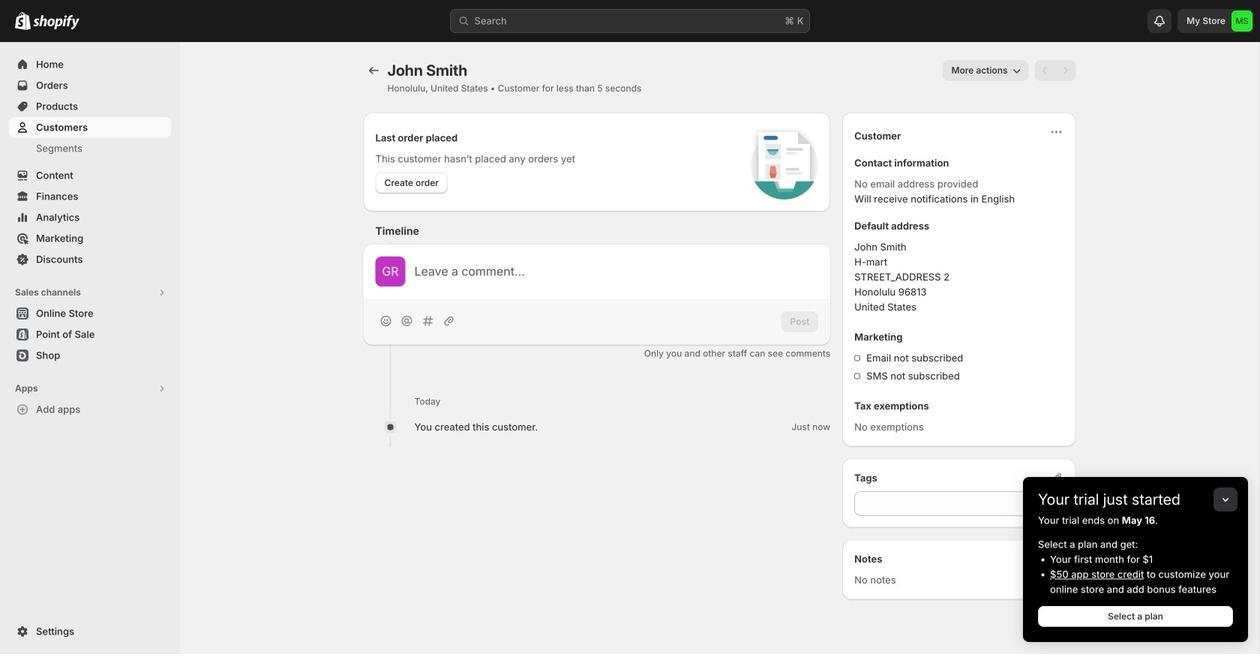 Task type: locate. For each thing, give the bounding box(es) containing it.
None text field
[[854, 492, 1064, 516]]

shopify image
[[33, 15, 80, 30]]

previous image
[[1038, 63, 1053, 78]]

next image
[[1058, 63, 1073, 78]]

shopify image
[[15, 12, 31, 30]]

Leave a comment... text field
[[414, 264, 818, 279]]



Task type: describe. For each thing, give the bounding box(es) containing it.
my store image
[[1232, 11, 1253, 32]]

avatar with initials g r image
[[375, 257, 405, 287]]



Task type: vqa. For each thing, say whether or not it's contained in the screenshot.
the My Store image
yes



